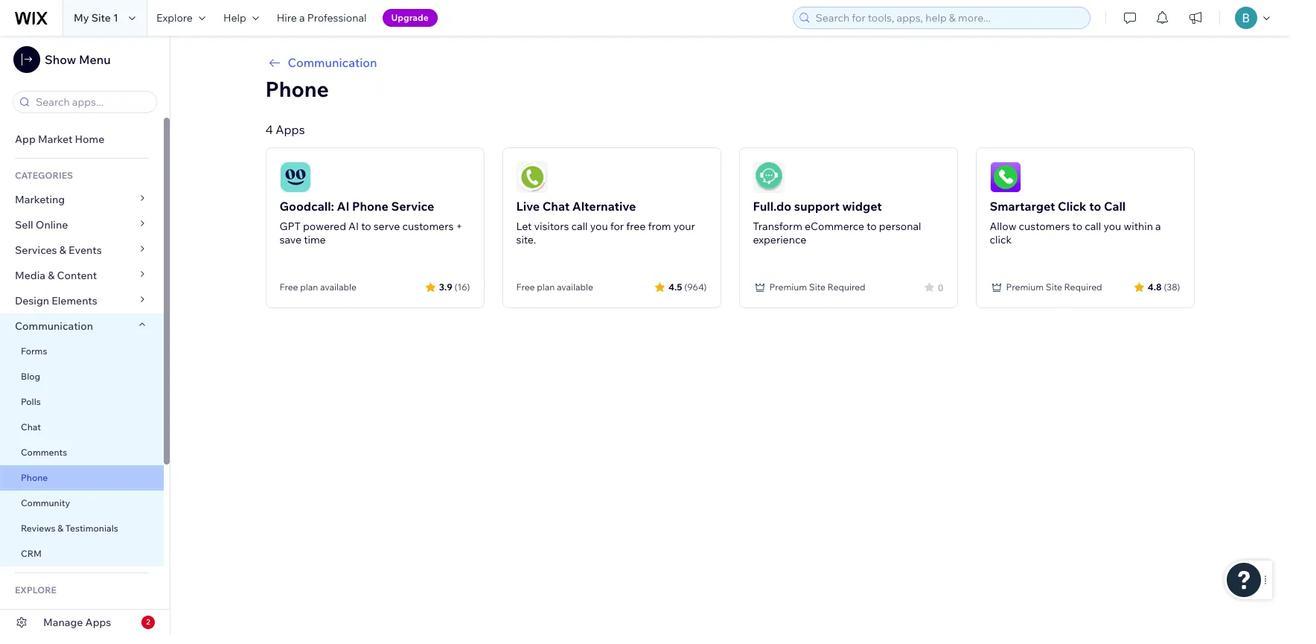 Task type: locate. For each thing, give the bounding box(es) containing it.
show menu
[[45, 52, 111, 67]]

phone up 4 apps
[[266, 76, 329, 102]]

site down the smartarget click to call allow customers to call you within a click
[[1046, 282, 1063, 293]]

manage apps
[[43, 616, 111, 629]]

picks
[[44, 608, 70, 621]]

a right the hire
[[299, 11, 305, 25]]

free for goodcall: ai phone service
[[280, 282, 298, 293]]

1 vertical spatial phone
[[352, 199, 389, 214]]

& right media
[[48, 269, 55, 282]]

0 vertical spatial &
[[59, 244, 66, 257]]

free down site.
[[517, 282, 535, 293]]

call right visitors
[[572, 220, 588, 233]]

0 vertical spatial ai
[[337, 199, 350, 214]]

apps right 4
[[276, 122, 305, 137]]

1 premium from the left
[[770, 282, 808, 293]]

2 required from the left
[[1065, 282, 1103, 293]]

chat down the polls
[[21, 422, 41, 433]]

available down time
[[320, 282, 357, 293]]

1 horizontal spatial site
[[810, 282, 826, 293]]

app
[[15, 133, 36, 146]]

1 free from the left
[[280, 282, 298, 293]]

required
[[828, 282, 866, 293], [1065, 282, 1103, 293]]

you
[[590, 220, 608, 233], [1104, 220, 1122, 233]]

0 horizontal spatial plan
[[300, 282, 318, 293]]

personal
[[880, 220, 922, 233]]

2 free plan available from the left
[[517, 282, 594, 293]]

click
[[990, 233, 1012, 247]]

2 horizontal spatial site
[[1046, 282, 1063, 293]]

full.do support widget transform ecommerce to personal experience
[[753, 199, 922, 247]]

1 horizontal spatial a
[[1156, 220, 1162, 233]]

0 horizontal spatial free
[[280, 282, 298, 293]]

upgrade
[[391, 12, 429, 23]]

plan for live
[[537, 282, 555, 293]]

1 horizontal spatial communication
[[288, 55, 377, 70]]

to down click
[[1073, 220, 1083, 233]]

goodcall: ai phone service gpt powered ai to serve customers + save time
[[280, 199, 463, 247]]

chat inside live chat alternative let visitors call you for free from your site.
[[543, 199, 570, 214]]

services
[[15, 244, 57, 257]]

a right within
[[1156, 220, 1162, 233]]

1 free plan available from the left
[[280, 282, 357, 293]]

show
[[45, 52, 76, 67]]

apps inside sidebar element
[[85, 616, 111, 629]]

0 vertical spatial phone
[[266, 76, 329, 102]]

goodcall: ai phone service  logo image
[[280, 162, 311, 193]]

1 horizontal spatial you
[[1104, 220, 1122, 233]]

ai
[[337, 199, 350, 214], [349, 220, 359, 233]]

phone link
[[0, 466, 164, 491]]

available down visitors
[[557, 282, 594, 293]]

0 horizontal spatial phone
[[21, 472, 48, 483]]

alternative
[[573, 199, 636, 214]]

community
[[21, 498, 70, 509]]

0 vertical spatial communication link
[[266, 54, 1195, 72]]

plan
[[300, 282, 318, 293], [537, 282, 555, 293]]

0 horizontal spatial chat
[[21, 422, 41, 433]]

site left 1
[[91, 11, 111, 25]]

4.5 (964)
[[669, 281, 707, 292]]

1
[[113, 11, 118, 25]]

4.8
[[1148, 281, 1162, 292]]

1 horizontal spatial plan
[[537, 282, 555, 293]]

apps right manage
[[85, 616, 111, 629]]

0 horizontal spatial premium
[[770, 282, 808, 293]]

crm
[[21, 548, 42, 559]]

plan down visitors
[[537, 282, 555, 293]]

chat up visitors
[[543, 199, 570, 214]]

blog link
[[0, 364, 164, 390]]

phone inside goodcall: ai phone service gpt powered ai to serve customers + save time
[[352, 199, 389, 214]]

ai right powered
[[349, 220, 359, 233]]

full.do support widget logo image
[[753, 162, 785, 193]]

1 horizontal spatial available
[[557, 282, 594, 293]]

premium site required for transform
[[770, 282, 866, 293]]

1 horizontal spatial free
[[517, 282, 535, 293]]

0 horizontal spatial communication link
[[0, 314, 164, 339]]

team picks
[[15, 608, 70, 621]]

phone up the serve
[[352, 199, 389, 214]]

1 premium site required from the left
[[770, 282, 866, 293]]

0 horizontal spatial apps
[[85, 616, 111, 629]]

1 horizontal spatial free plan available
[[517, 282, 594, 293]]

1 horizontal spatial call
[[1085, 220, 1102, 233]]

& for content
[[48, 269, 55, 282]]

& right "reviews"
[[57, 523, 63, 534]]

0 horizontal spatial site
[[91, 11, 111, 25]]

blog
[[21, 371, 40, 382]]

4 apps
[[266, 122, 305, 137]]

2 premium from the left
[[1007, 282, 1044, 293]]

to
[[1090, 199, 1102, 214], [361, 220, 371, 233], [867, 220, 877, 233], [1073, 220, 1083, 233]]

hire
[[277, 11, 297, 25]]

1 horizontal spatial premium
[[1007, 282, 1044, 293]]

1 you from the left
[[590, 220, 608, 233]]

reviews & testimonials
[[21, 523, 118, 534]]

& left 'events'
[[59, 244, 66, 257]]

site down the "ecommerce"
[[810, 282, 826, 293]]

my site 1
[[74, 11, 118, 25]]

you left for
[[590, 220, 608, 233]]

0 horizontal spatial required
[[828, 282, 866, 293]]

customers inside the smartarget click to call allow customers to call you within a click
[[1019, 220, 1071, 233]]

live chat alternative logo image
[[517, 162, 548, 193]]

available
[[320, 282, 357, 293], [557, 282, 594, 293]]

site for full.do support widget
[[810, 282, 826, 293]]

2 available from the left
[[557, 282, 594, 293]]

premium for full.do
[[770, 282, 808, 293]]

gpt
[[280, 220, 301, 233]]

powered
[[303, 220, 346, 233]]

2 plan from the left
[[537, 282, 555, 293]]

1 horizontal spatial premium site required
[[1007, 282, 1103, 293]]

1 vertical spatial communication
[[15, 320, 95, 333]]

0 horizontal spatial free plan available
[[280, 282, 357, 293]]

to inside goodcall: ai phone service gpt powered ai to serve customers + save time
[[361, 220, 371, 233]]

1 plan from the left
[[300, 282, 318, 293]]

community link
[[0, 491, 164, 516]]

ai up powered
[[337, 199, 350, 214]]

0 horizontal spatial customers
[[403, 220, 454, 233]]

premium down click
[[1007, 282, 1044, 293]]

0 horizontal spatial call
[[572, 220, 588, 233]]

0 horizontal spatial you
[[590, 220, 608, 233]]

0 horizontal spatial premium site required
[[770, 282, 866, 293]]

& for testimonials
[[57, 523, 63, 534]]

+
[[456, 220, 463, 233]]

plan for goodcall:
[[300, 282, 318, 293]]

team
[[15, 608, 41, 621]]

1 vertical spatial apps
[[85, 616, 111, 629]]

media & content link
[[0, 263, 164, 288]]

& for events
[[59, 244, 66, 257]]

3.9 (16)
[[439, 281, 470, 292]]

free down save
[[280, 282, 298, 293]]

communication
[[288, 55, 377, 70], [15, 320, 95, 333]]

1 call from the left
[[572, 220, 588, 233]]

0 horizontal spatial available
[[320, 282, 357, 293]]

site
[[91, 11, 111, 25], [810, 282, 826, 293], [1046, 282, 1063, 293]]

Search for tools, apps, help & more... field
[[812, 7, 1086, 28]]

polls link
[[0, 390, 164, 415]]

1 horizontal spatial customers
[[1019, 220, 1071, 233]]

2 vertical spatial &
[[57, 523, 63, 534]]

1 vertical spatial &
[[48, 269, 55, 282]]

available for chat
[[557, 282, 594, 293]]

2 horizontal spatial phone
[[352, 199, 389, 214]]

customers
[[403, 220, 454, 233], [1019, 220, 1071, 233]]

1 available from the left
[[320, 282, 357, 293]]

2 call from the left
[[1085, 220, 1102, 233]]

communication link
[[266, 54, 1195, 72], [0, 314, 164, 339]]

0 vertical spatial communication
[[288, 55, 377, 70]]

premium site required down the smartarget click to call allow customers to call you within a click
[[1007, 282, 1103, 293]]

customers down service
[[403, 220, 454, 233]]

communication down design elements
[[15, 320, 95, 333]]

goodcall:
[[280, 199, 334, 214]]

2 vertical spatial phone
[[21, 472, 48, 483]]

call
[[572, 220, 588, 233], [1085, 220, 1102, 233]]

0 horizontal spatial a
[[299, 11, 305, 25]]

to left the serve
[[361, 220, 371, 233]]

1 vertical spatial chat
[[21, 422, 41, 433]]

phone down comments
[[21, 472, 48, 483]]

required down the smartarget click to call allow customers to call you within a click
[[1065, 282, 1103, 293]]

support
[[795, 199, 840, 214]]

1 horizontal spatial apps
[[276, 122, 305, 137]]

free
[[280, 282, 298, 293], [517, 282, 535, 293]]

free plan available
[[280, 282, 357, 293], [517, 282, 594, 293]]

communication down professional
[[288, 55, 377, 70]]

2 premium site required from the left
[[1007, 282, 1103, 293]]

customers down smartarget
[[1019, 220, 1071, 233]]

0 vertical spatial apps
[[276, 122, 305, 137]]

phone
[[266, 76, 329, 102], [352, 199, 389, 214], [21, 472, 48, 483]]

chat
[[543, 199, 570, 214], [21, 422, 41, 433]]

sell online link
[[0, 212, 164, 238]]

premium
[[770, 282, 808, 293], [1007, 282, 1044, 293]]

premium down the experience
[[770, 282, 808, 293]]

2 customers from the left
[[1019, 220, 1071, 233]]

1 horizontal spatial required
[[1065, 282, 1103, 293]]

1 required from the left
[[828, 282, 866, 293]]

1 vertical spatial communication link
[[0, 314, 164, 339]]

0 horizontal spatial communication
[[15, 320, 95, 333]]

your
[[674, 220, 696, 233]]

required down the "ecommerce"
[[828, 282, 866, 293]]

(38)
[[1165, 281, 1181, 292]]

allow
[[990, 220, 1017, 233]]

apps for manage apps
[[85, 616, 111, 629]]

1 horizontal spatial communication link
[[266, 54, 1195, 72]]

apps
[[276, 122, 305, 137], [85, 616, 111, 629]]

2
[[146, 618, 150, 627]]

to down widget
[[867, 220, 877, 233]]

free plan available down site.
[[517, 282, 594, 293]]

upgrade button
[[383, 9, 438, 27]]

free plan available down time
[[280, 282, 357, 293]]

1 vertical spatial a
[[1156, 220, 1162, 233]]

premium site required down the experience
[[770, 282, 866, 293]]

0 vertical spatial chat
[[543, 199, 570, 214]]

a
[[299, 11, 305, 25], [1156, 220, 1162, 233]]

1 customers from the left
[[403, 220, 454, 233]]

1 horizontal spatial chat
[[543, 199, 570, 214]]

2 free from the left
[[517, 282, 535, 293]]

call down click
[[1085, 220, 1102, 233]]

you down call
[[1104, 220, 1122, 233]]

2 you from the left
[[1104, 220, 1122, 233]]

plan down time
[[300, 282, 318, 293]]



Task type: vqa. For each thing, say whether or not it's contained in the screenshot.
recurring
no



Task type: describe. For each thing, give the bounding box(es) containing it.
marketing link
[[0, 187, 164, 212]]

services & events
[[15, 244, 102, 257]]

(16)
[[455, 281, 470, 292]]

1 vertical spatial ai
[[349, 220, 359, 233]]

elements
[[52, 294, 97, 308]]

hire a professional
[[277, 11, 367, 25]]

within
[[1124, 220, 1154, 233]]

forms link
[[0, 339, 164, 364]]

4.5
[[669, 281, 683, 292]]

help button
[[214, 0, 268, 36]]

(964)
[[685, 281, 707, 292]]

free plan available for live
[[517, 282, 594, 293]]

site for smartarget click to call
[[1046, 282, 1063, 293]]

a inside the smartarget click to call allow customers to call you within a click
[[1156, 220, 1162, 233]]

media
[[15, 269, 45, 282]]

click
[[1058, 199, 1087, 214]]

explore
[[156, 11, 193, 25]]

Search apps... field
[[31, 92, 152, 112]]

professional
[[307, 11, 367, 25]]

call inside the smartarget click to call allow customers to call you within a click
[[1085, 220, 1102, 233]]

from
[[648, 220, 672, 233]]

content
[[57, 269, 97, 282]]

smartarget click to call logo image
[[990, 162, 1022, 193]]

free
[[627, 220, 646, 233]]

sell online
[[15, 218, 68, 232]]

explore
[[15, 585, 57, 596]]

call
[[1105, 199, 1126, 214]]

reviews & testimonials link
[[0, 516, 164, 542]]

chat link
[[0, 415, 164, 440]]

visitors
[[534, 220, 569, 233]]

0 vertical spatial a
[[299, 11, 305, 25]]

customers inside goodcall: ai phone service gpt powered ai to serve customers + save time
[[403, 220, 454, 233]]

app market home link
[[0, 127, 164, 152]]

team picks link
[[0, 602, 164, 627]]

crm link
[[0, 542, 164, 567]]

ecommerce
[[805, 220, 865, 233]]

online
[[36, 218, 68, 232]]

menu
[[79, 52, 111, 67]]

polls
[[21, 396, 41, 407]]

events
[[69, 244, 102, 257]]

design
[[15, 294, 49, 308]]

required for transform
[[828, 282, 866, 293]]

transform
[[753, 220, 803, 233]]

comments link
[[0, 440, 164, 466]]

media & content
[[15, 269, 97, 282]]

3.9
[[439, 281, 453, 292]]

to inside full.do support widget transform ecommerce to personal experience
[[867, 220, 877, 233]]

manage
[[43, 616, 83, 629]]

for
[[611, 220, 624, 233]]

forms
[[21, 346, 47, 357]]

home
[[75, 133, 105, 146]]

live chat alternative let visitors call you for free from your site.
[[517, 199, 696, 247]]

market
[[38, 133, 73, 146]]

my
[[74, 11, 89, 25]]

time
[[304, 233, 326, 247]]

marketing
[[15, 193, 65, 206]]

4.8 (38)
[[1148, 281, 1181, 292]]

available for ai
[[320, 282, 357, 293]]

experience
[[753, 233, 807, 247]]

apps for 4 apps
[[276, 122, 305, 137]]

help
[[223, 11, 246, 25]]

service
[[391, 199, 434, 214]]

full.do
[[753, 199, 792, 214]]

sell
[[15, 218, 33, 232]]

chat inside sidebar element
[[21, 422, 41, 433]]

let
[[517, 220, 532, 233]]

sidebar element
[[0, 36, 171, 635]]

smartarget
[[990, 199, 1056, 214]]

free for live chat alternative
[[517, 282, 535, 293]]

save
[[280, 233, 302, 247]]

testimonials
[[65, 523, 118, 534]]

required for call
[[1065, 282, 1103, 293]]

serve
[[374, 220, 400, 233]]

1 horizontal spatial phone
[[266, 76, 329, 102]]

show menu button
[[13, 46, 111, 73]]

phone inside "link"
[[21, 472, 48, 483]]

to left call
[[1090, 199, 1102, 214]]

design elements
[[15, 294, 97, 308]]

premium for smartarget
[[1007, 282, 1044, 293]]

premium site required for call
[[1007, 282, 1103, 293]]

communication inside sidebar element
[[15, 320, 95, 333]]

widget
[[843, 199, 882, 214]]

comments
[[21, 447, 67, 458]]

4
[[266, 122, 273, 137]]

smartarget click to call allow customers to call you within a click
[[990, 199, 1162, 247]]

site.
[[517, 233, 536, 247]]

0
[[938, 282, 944, 293]]

services & events link
[[0, 238, 164, 263]]

free plan available for goodcall:
[[280, 282, 357, 293]]

you inside live chat alternative let visitors call you for free from your site.
[[590, 220, 608, 233]]

you inside the smartarget click to call allow customers to call you within a click
[[1104, 220, 1122, 233]]

app market home
[[15, 133, 105, 146]]

call inside live chat alternative let visitors call you for free from your site.
[[572, 220, 588, 233]]

reviews
[[21, 523, 55, 534]]



